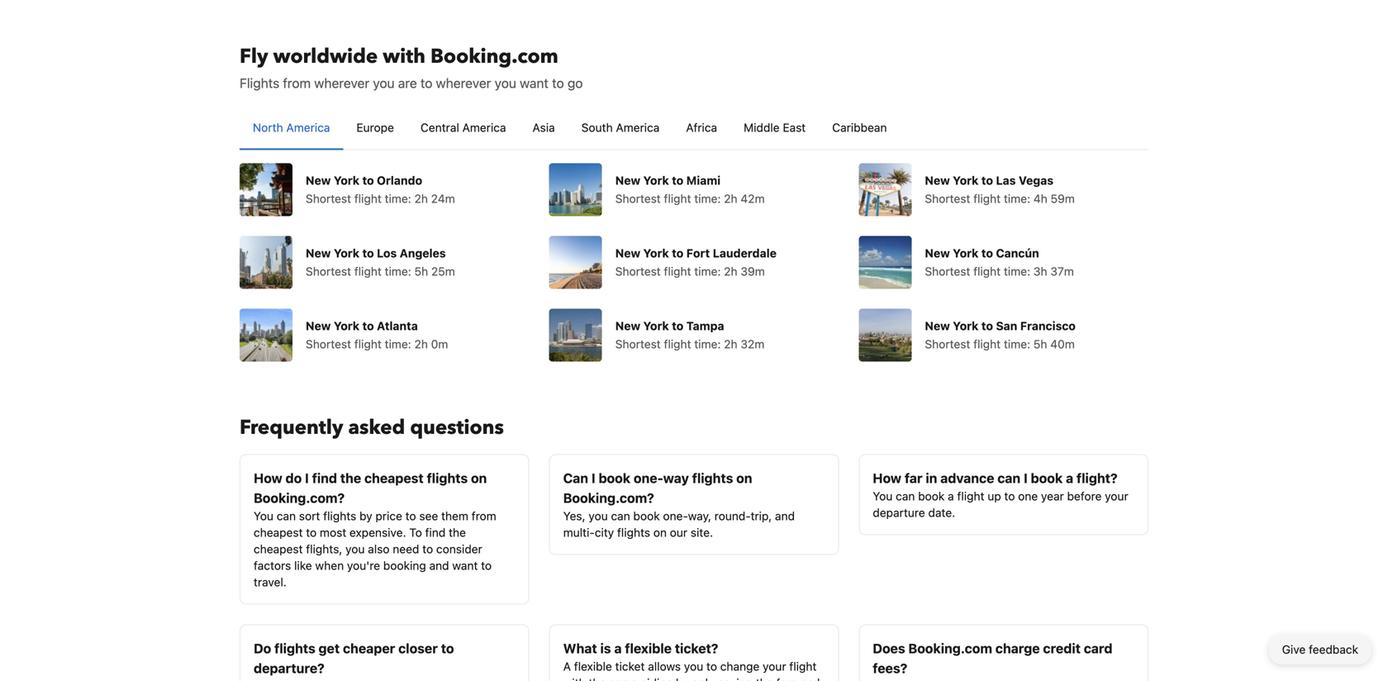 Task type: vqa. For each thing, say whether or not it's contained in the screenshot.
the topmost with
yes



Task type: locate. For each thing, give the bounding box(es) containing it.
i inside how do i find the cheapest flights on booking.com? you can sort flights by price to see them from cheapest to most expensive. to find the cheapest flights, you also need to consider factors like when you're booking and want to travel.
[[305, 470, 309, 486]]

5h inside new york to san francisco shortest flight time: 5h 40m
[[1034, 337, 1048, 351]]

before
[[1068, 489, 1102, 503]]

tampa
[[687, 319, 725, 333]]

1 vertical spatial from
[[472, 509, 497, 523]]

caribbean
[[833, 121, 887, 134]]

and
[[775, 509, 795, 523], [429, 559, 449, 572]]

worldwide
[[273, 43, 378, 70]]

what is a flexible ticket? a flexible ticket allows you to change your flight with the same airline by only paying the fare an
[[563, 641, 820, 681]]

1 horizontal spatial want
[[520, 75, 549, 91]]

to down sort
[[306, 526, 317, 539]]

can inside can i book one-way flights on booking.com? yes, you can book one-way, round-trip, and multi-city flights on our site.
[[611, 509, 630, 523]]

2h for new york to orlando shortest flight time: 2h 24m
[[415, 192, 428, 205]]

1 horizontal spatial and
[[775, 509, 795, 523]]

on inside how do i find the cheapest flights on booking.com? you can sort flights by price to see them from cheapest to most expensive. to find the cheapest flights, you also need to consider factors like when you're booking and want to travel.
[[471, 470, 487, 486]]

25m
[[431, 265, 455, 278]]

2 how from the left
[[873, 470, 902, 486]]

you left sort
[[254, 509, 274, 523]]

america
[[286, 121, 330, 134], [463, 121, 506, 134], [616, 121, 660, 134]]

5h down francisco
[[1034, 337, 1048, 351]]

5h inside new york to los angeles shortest flight time: 5h 25m
[[415, 265, 428, 278]]

0 horizontal spatial booking.com
[[431, 43, 559, 70]]

york left las
[[953, 174, 979, 187]]

1 horizontal spatial america
[[463, 121, 506, 134]]

59m
[[1051, 192, 1075, 205]]

can up city
[[611, 509, 630, 523]]

you up city
[[589, 509, 608, 523]]

0 vertical spatial with
[[383, 43, 426, 70]]

asia
[[533, 121, 555, 134]]

0 horizontal spatial you
[[254, 509, 274, 523]]

way
[[663, 470, 689, 486]]

0 horizontal spatial how
[[254, 470, 282, 486]]

san
[[996, 319, 1018, 333]]

tab list
[[240, 106, 1149, 151]]

2 horizontal spatial i
[[1024, 470, 1028, 486]]

booking.com inside fly worldwide with booking.com flights from wherever you are to wherever you want to go
[[431, 43, 559, 70]]

credit
[[1043, 641, 1081, 656]]

factors
[[254, 559, 291, 572]]

york for cancún
[[953, 246, 979, 260]]

york left orlando
[[334, 174, 360, 187]]

you inside how far in advance can i book a flight? you can book a flight up to one year before your departure date.
[[873, 489, 893, 503]]

2h for new york to miami shortest flight time: 2h 42m
[[724, 192, 738, 205]]

0 vertical spatial from
[[283, 75, 311, 91]]

the down frequently asked questions at the left bottom of page
[[340, 470, 361, 486]]

trip,
[[751, 509, 772, 523]]

with down a at the left bottom
[[563, 676, 586, 681]]

your up fare
[[763, 660, 787, 673]]

york for los
[[334, 246, 360, 260]]

flight down the atlanta
[[354, 337, 382, 351]]

from right them
[[472, 509, 497, 523]]

flight down las
[[974, 192, 1001, 205]]

closer
[[398, 641, 438, 656]]

to inside new york to atlanta shortest flight time: 2h 0m
[[362, 319, 374, 333]]

i inside can i book one-way flights on booking.com? yes, you can book one-way, round-trip, and multi-city flights on our site.
[[592, 470, 596, 486]]

to left las
[[982, 174, 993, 187]]

change
[[721, 660, 760, 673]]

new inside new york to san francisco shortest flight time: 5h 40m
[[925, 319, 950, 333]]

flight down advance
[[958, 489, 985, 503]]

new york to tampa image
[[549, 309, 602, 362]]

book
[[599, 470, 631, 486], [1031, 470, 1063, 486], [918, 489, 945, 503], [634, 509, 660, 523]]

0 vertical spatial by
[[360, 509, 373, 523]]

on left our
[[654, 526, 667, 539]]

york inside new york to tampa shortest flight time: 2h 32m
[[644, 319, 669, 333]]

1 i from the left
[[305, 470, 309, 486]]

you
[[373, 75, 395, 91], [495, 75, 517, 91], [589, 509, 608, 523], [346, 542, 365, 556], [684, 660, 704, 673]]

1 horizontal spatial with
[[563, 676, 586, 681]]

europe
[[357, 121, 394, 134]]

to right closer
[[441, 641, 454, 656]]

york left cancún
[[953, 246, 979, 260]]

shortest right new york to cancún image
[[925, 265, 971, 278]]

york inside new york to orlando shortest flight time: 2h 24m
[[334, 174, 360, 187]]

1 horizontal spatial how
[[873, 470, 902, 486]]

0 horizontal spatial want
[[452, 559, 478, 572]]

0 vertical spatial 5h
[[415, 265, 428, 278]]

your
[[1105, 489, 1129, 503], [763, 660, 787, 673]]

1 horizontal spatial 5h
[[1034, 337, 1048, 351]]

america right south
[[616, 121, 660, 134]]

0 vertical spatial want
[[520, 75, 549, 91]]

flight down los on the left
[[354, 265, 382, 278]]

1 vertical spatial and
[[429, 559, 449, 572]]

to left the atlanta
[[362, 319, 374, 333]]

0 horizontal spatial flexible
[[574, 660, 612, 673]]

miami
[[687, 174, 721, 187]]

flights right city
[[617, 526, 651, 539]]

new for new york to las vegas shortest flight time: 4h 59m
[[925, 174, 950, 187]]

2h inside new york to miami shortest flight time: 2h 42m
[[724, 192, 738, 205]]

can inside how do i find the cheapest flights on booking.com? you can sort flights by price to see them from cheapest to most expensive. to find the cheapest flights, you also need to consider factors like when you're booking and want to travel.
[[277, 509, 296, 523]]

time: inside new york to atlanta shortest flight time: 2h 0m
[[385, 337, 411, 351]]

york left miami
[[644, 174, 669, 187]]

one
[[1019, 489, 1038, 503]]

what
[[563, 641, 597, 656]]

one-
[[634, 470, 663, 486], [663, 509, 688, 523]]

new
[[306, 174, 331, 187], [616, 174, 641, 187], [925, 174, 950, 187], [306, 246, 331, 260], [616, 246, 641, 260], [925, 246, 950, 260], [306, 319, 331, 333], [616, 319, 641, 333], [925, 319, 950, 333]]

0 horizontal spatial 5h
[[415, 265, 428, 278]]

1 horizontal spatial find
[[425, 526, 446, 539]]

with inside what is a flexible ticket? a flexible ticket allows you to change your flight with the same airline by only paying the fare an
[[563, 676, 586, 681]]

2 america from the left
[[463, 121, 506, 134]]

flexible up allows in the left bottom of the page
[[625, 641, 672, 656]]

2h inside new york to orlando shortest flight time: 2h 24m
[[415, 192, 428, 205]]

york inside new york to fort lauderdale shortest flight time: 2h 39m
[[644, 246, 669, 260]]

shortest right the new york to las vegas image
[[925, 192, 971, 205]]

shortest right "new york to tampa" image
[[616, 337, 661, 351]]

1 horizontal spatial from
[[472, 509, 497, 523]]

0 vertical spatial booking.com
[[431, 43, 559, 70]]

want
[[520, 75, 549, 91], [452, 559, 478, 572]]

most
[[320, 526, 347, 539]]

new for new york to tampa shortest flight time: 2h 32m
[[616, 319, 641, 333]]

0 horizontal spatial i
[[305, 470, 309, 486]]

to left miami
[[672, 174, 684, 187]]

booking.com
[[431, 43, 559, 70], [909, 641, 993, 656]]

flight inside new york to tampa shortest flight time: 2h 32m
[[664, 337, 691, 351]]

time: inside new york to cancún shortest flight time: 3h 37m
[[1004, 265, 1031, 278]]

york left the atlanta
[[334, 319, 360, 333]]

flight inside new york to fort lauderdale shortest flight time: 2h 39m
[[664, 265, 691, 278]]

frequently
[[240, 414, 343, 441]]

york left los on the left
[[334, 246, 360, 260]]

can left sort
[[277, 509, 296, 523]]

2 booking.com? from the left
[[563, 490, 654, 506]]

get
[[319, 641, 340, 656]]

new inside new york to los angeles shortest flight time: 5h 25m
[[306, 246, 331, 260]]

time: down orlando
[[385, 192, 411, 205]]

a up before
[[1066, 470, 1074, 486]]

how left far
[[873, 470, 902, 486]]

new for new york to atlanta shortest flight time: 2h 0m
[[306, 319, 331, 333]]

new inside new york to orlando shortest flight time: 2h 24m
[[306, 174, 331, 187]]

booking.com up central america
[[431, 43, 559, 70]]

you inside can i book one-way flights on booking.com? yes, you can book one-way, round-trip, and multi-city flights on our site.
[[589, 509, 608, 523]]

tab list containing north america
[[240, 106, 1149, 151]]

to down consider
[[481, 559, 492, 572]]

flights
[[240, 75, 280, 91]]

york inside new york to las vegas shortest flight time: 4h 59m
[[953, 174, 979, 187]]

booking.com? inside how do i find the cheapest flights on booking.com? you can sort flights by price to see them from cheapest to most expensive. to find the cheapest flights, you also need to consider factors like when you're booking and want to travel.
[[254, 490, 345, 506]]

far
[[905, 470, 923, 486]]

2h left 39m
[[724, 265, 738, 278]]

how
[[254, 470, 282, 486], [873, 470, 902, 486]]

new right 'new york to fort lauderdale' image
[[616, 246, 641, 260]]

our
[[670, 526, 688, 539]]

new for new york to fort lauderdale shortest flight time: 2h 39m
[[616, 246, 641, 260]]

i right can
[[592, 470, 596, 486]]

new for new york to orlando shortest flight time: 2h 24m
[[306, 174, 331, 187]]

when
[[315, 559, 344, 572]]

1 america from the left
[[286, 121, 330, 134]]

price
[[376, 509, 402, 523]]

0 horizontal spatial from
[[283, 75, 311, 91]]

new york to orlando shortest flight time: 2h 24m
[[306, 174, 455, 205]]

to up the only
[[707, 660, 717, 673]]

1 horizontal spatial by
[[676, 676, 689, 681]]

are
[[398, 75, 417, 91]]

flight down san
[[974, 337, 1001, 351]]

booking.com? up city
[[563, 490, 654, 506]]

to inside new york to fort lauderdale shortest flight time: 2h 39m
[[672, 246, 684, 260]]

1 horizontal spatial wherever
[[436, 75, 491, 91]]

you inside what is a flexible ticket? a flexible ticket allows you to change your flight with the same airline by only paying the fare an
[[684, 660, 704, 673]]

flight inside new york to san francisco shortest flight time: 5h 40m
[[974, 337, 1001, 351]]

flight inside new york to cancún shortest flight time: 3h 37m
[[974, 265, 1001, 278]]

1 vertical spatial by
[[676, 676, 689, 681]]

4h
[[1034, 192, 1048, 205]]

york
[[334, 174, 360, 187], [644, 174, 669, 187], [953, 174, 979, 187], [334, 246, 360, 260], [644, 246, 669, 260], [953, 246, 979, 260], [334, 319, 360, 333], [644, 319, 669, 333], [953, 319, 979, 333]]

0 vertical spatial one-
[[634, 470, 663, 486]]

1 vertical spatial a
[[948, 489, 954, 503]]

new york to las vegas image
[[859, 163, 912, 216]]

1 vertical spatial your
[[763, 660, 787, 673]]

questions
[[410, 414, 504, 441]]

only
[[692, 676, 714, 681]]

flights right way
[[692, 470, 733, 486]]

to inside new york to los angeles shortest flight time: 5h 25m
[[362, 246, 374, 260]]

shortest right new york to los angeles image
[[306, 265, 351, 278]]

to left tampa
[[672, 319, 684, 333]]

fly
[[240, 43, 268, 70]]

3 america from the left
[[616, 121, 660, 134]]

can for on
[[277, 509, 296, 523]]

0 horizontal spatial booking.com?
[[254, 490, 345, 506]]

time: inside new york to fort lauderdale shortest flight time: 2h 39m
[[695, 265, 721, 278]]

flight up fare
[[790, 660, 817, 673]]

booking.com? down do
[[254, 490, 345, 506]]

to inside new york to cancún shortest flight time: 3h 37m
[[982, 246, 993, 260]]

new inside new york to fort lauderdale shortest flight time: 2h 39m
[[616, 246, 641, 260]]

to left orlando
[[362, 174, 374, 187]]

north america button
[[240, 106, 343, 149]]

to left san
[[982, 319, 993, 333]]

1 horizontal spatial i
[[592, 470, 596, 486]]

1 horizontal spatial booking.com
[[909, 641, 993, 656]]

shortest inside new york to las vegas shortest flight time: 4h 59m
[[925, 192, 971, 205]]

time: inside new york to los angeles shortest flight time: 5h 25m
[[385, 265, 411, 278]]

0m
[[431, 337, 448, 351]]

york inside new york to los angeles shortest flight time: 5h 25m
[[334, 246, 360, 260]]

2h inside new york to tampa shortest flight time: 2h 32m
[[724, 337, 738, 351]]

the
[[340, 470, 361, 486], [449, 526, 466, 539], [589, 676, 606, 681], [756, 676, 773, 681]]

1 vertical spatial cheapest
[[254, 526, 303, 539]]

time: down tampa
[[695, 337, 721, 351]]

with up are
[[383, 43, 426, 70]]

in
[[926, 470, 938, 486]]

1 horizontal spatial you
[[873, 489, 893, 503]]

you left are
[[373, 75, 395, 91]]

shortest inside new york to atlanta shortest flight time: 2h 0m
[[306, 337, 351, 351]]

can up the departure
[[896, 489, 915, 503]]

new right new york to san francisco image
[[925, 319, 950, 333]]

can up up
[[998, 470, 1021, 486]]

booking.com? inside can i book one-way flights on booking.com? yes, you can book one-way, round-trip, and multi-city flights on our site.
[[563, 490, 654, 506]]

new right "new york to tampa" image
[[616, 319, 641, 333]]

central america button
[[407, 106, 519, 149]]

shortest right new york to san francisco image
[[925, 337, 971, 351]]

2h left 0m
[[415, 337, 428, 351]]

new right new york to atlanta image in the left of the page
[[306, 319, 331, 333]]

new york to los angeles shortest flight time: 5h 25m
[[306, 246, 455, 278]]

want inside how do i find the cheapest flights on booking.com? you can sort flights by price to see them from cheapest to most expensive. to find the cheapest flights, you also need to consider factors like when you're booking and want to travel.
[[452, 559, 478, 572]]

to right up
[[1005, 489, 1015, 503]]

0 vertical spatial find
[[312, 470, 337, 486]]

1 horizontal spatial booking.com?
[[563, 490, 654, 506]]

america right north
[[286, 121, 330, 134]]

middle east
[[744, 121, 806, 134]]

1 booking.com? from the left
[[254, 490, 345, 506]]

time:
[[385, 192, 411, 205], [695, 192, 721, 205], [1004, 192, 1031, 205], [385, 265, 411, 278], [695, 265, 721, 278], [1004, 265, 1031, 278], [385, 337, 411, 351], [695, 337, 721, 351], [1004, 337, 1031, 351]]

2 vertical spatial a
[[614, 641, 622, 656]]

i inside how far in advance can i book a flight? you can book a flight up to one year before your departure date.
[[1024, 470, 1028, 486]]

shortest inside new york to miami shortest flight time: 2h 42m
[[616, 192, 661, 205]]

flights inside the do flights get cheaper closer to departure?
[[274, 641, 316, 656]]

time: down miami
[[695, 192, 721, 205]]

a right is
[[614, 641, 622, 656]]

your down flight?
[[1105, 489, 1129, 503]]

flights up departure?
[[274, 641, 316, 656]]

time: down cancún
[[1004, 265, 1031, 278]]

wherever
[[314, 75, 370, 91], [436, 75, 491, 91]]

new york to los angeles image
[[240, 236, 293, 289]]

to inside what is a flexible ticket? a flexible ticket allows you to change your flight with the same airline by only paying the fare an
[[707, 660, 717, 673]]

to left los on the left
[[362, 246, 374, 260]]

a
[[1066, 470, 1074, 486], [948, 489, 954, 503], [614, 641, 622, 656]]

shortest right new york to miami image
[[616, 192, 661, 205]]

flexible down is
[[574, 660, 612, 673]]

0 horizontal spatial with
[[383, 43, 426, 70]]

new for new york to san francisco shortest flight time: 5h 40m
[[925, 319, 950, 333]]

by up expensive.
[[360, 509, 373, 523]]

new inside new york to miami shortest flight time: 2h 42m
[[616, 174, 641, 187]]

fare
[[777, 676, 797, 681]]

york left san
[[953, 319, 979, 333]]

shortest
[[306, 192, 351, 205], [616, 192, 661, 205], [925, 192, 971, 205], [306, 265, 351, 278], [616, 265, 661, 278], [925, 265, 971, 278], [306, 337, 351, 351], [616, 337, 661, 351], [925, 337, 971, 351]]

want left go
[[520, 75, 549, 91]]

how inside how do i find the cheapest flights on booking.com? you can sort flights by price to see them from cheapest to most expensive. to find the cheapest flights, you also need to consider factors like when you're booking and want to travel.
[[254, 470, 282, 486]]

you for how far in advance can i book a flight?
[[873, 489, 893, 503]]

how inside how far in advance can i book a flight? you can book a flight up to one year before your departure date.
[[873, 470, 902, 486]]

1 vertical spatial 5h
[[1034, 337, 1048, 351]]

1 how from the left
[[254, 470, 282, 486]]

you
[[873, 489, 893, 503], [254, 509, 274, 523]]

york inside new york to san francisco shortest flight time: 5h 40m
[[953, 319, 979, 333]]

5h down angeles
[[415, 265, 428, 278]]

2 horizontal spatial a
[[1066, 470, 1074, 486]]

0 vertical spatial your
[[1105, 489, 1129, 503]]

flight inside what is a flexible ticket? a flexible ticket allows you to change your flight with the same airline by only paying the fare an
[[790, 660, 817, 673]]

can for booking.com?
[[611, 509, 630, 523]]

0 horizontal spatial by
[[360, 509, 373, 523]]

1 vertical spatial with
[[563, 676, 586, 681]]

0 horizontal spatial wherever
[[314, 75, 370, 91]]

want inside fly worldwide with booking.com flights from wherever you are to wherever you want to go
[[520, 75, 549, 91]]

flight down fort
[[664, 265, 691, 278]]

cheapest
[[365, 470, 424, 486], [254, 526, 303, 539], [254, 542, 303, 556]]

1 horizontal spatial your
[[1105, 489, 1129, 503]]

can
[[998, 470, 1021, 486], [896, 489, 915, 503], [277, 509, 296, 523], [611, 509, 630, 523]]

middle east button
[[731, 106, 819, 149]]

south
[[582, 121, 613, 134]]

2 horizontal spatial america
[[616, 121, 660, 134]]

york inside new york to miami shortest flight time: 2h 42m
[[644, 174, 669, 187]]

2 i from the left
[[592, 470, 596, 486]]

new inside new york to atlanta shortest flight time: 2h 0m
[[306, 319, 331, 333]]

new right new york to los angeles image
[[306, 246, 331, 260]]

allows
[[648, 660, 681, 673]]

and inside how do i find the cheapest flights on booking.com? you can sort flights by price to see them from cheapest to most expensive. to find the cheapest flights, you also need to consider factors like when you're booking and want to travel.
[[429, 559, 449, 572]]

1 vertical spatial you
[[254, 509, 274, 523]]

new york to tampa shortest flight time: 2h 32m
[[616, 319, 765, 351]]

1 vertical spatial booking.com
[[909, 641, 993, 656]]

york inside new york to cancún shortest flight time: 3h 37m
[[953, 246, 979, 260]]

york inside new york to atlanta shortest flight time: 2h 0m
[[334, 319, 360, 333]]

shortest right new york to orlando image at the left top
[[306, 192, 351, 205]]

america inside button
[[616, 121, 660, 134]]

wherever up central america
[[436, 75, 491, 91]]

and down consider
[[429, 559, 449, 572]]

2 wherever from the left
[[436, 75, 491, 91]]

york for las
[[953, 174, 979, 187]]

do
[[254, 641, 271, 656]]

new inside new york to las vegas shortest flight time: 4h 59m
[[925, 174, 950, 187]]

a up date.
[[948, 489, 954, 503]]

new york to orlando image
[[240, 163, 293, 216]]

2h left 32m
[[724, 337, 738, 351]]

new york to san francisco shortest flight time: 5h 40m
[[925, 319, 1076, 351]]

the left fare
[[756, 676, 773, 681]]

york left fort
[[644, 246, 669, 260]]

0 vertical spatial a
[[1066, 470, 1074, 486]]

the left same
[[589, 676, 606, 681]]

new right new york to miami image
[[616, 174, 641, 187]]

you inside how do i find the cheapest flights on booking.com? you can sort flights by price to see them from cheapest to most expensive. to find the cheapest flights, you also need to consider factors like when you're booking and want to travel.
[[254, 509, 274, 523]]

shortest right new york to atlanta image in the left of the page
[[306, 337, 351, 351]]

0 horizontal spatial your
[[763, 660, 787, 673]]

book left way,
[[634, 509, 660, 523]]

new york to atlanta image
[[240, 309, 293, 362]]

0 vertical spatial and
[[775, 509, 795, 523]]

2h inside new york to atlanta shortest flight time: 2h 0m
[[415, 337, 428, 351]]

new inside new york to cancún shortest flight time: 3h 37m
[[925, 246, 950, 260]]

new right new york to cancún image
[[925, 246, 950, 260]]

1 horizontal spatial flexible
[[625, 641, 672, 656]]

new york to san francisco image
[[859, 309, 912, 362]]

1 vertical spatial want
[[452, 559, 478, 572]]

shortest right 'new york to fort lauderdale' image
[[616, 265, 661, 278]]

time: down las
[[1004, 192, 1031, 205]]

0 horizontal spatial and
[[429, 559, 449, 572]]

0 horizontal spatial find
[[312, 470, 337, 486]]

0 vertical spatial flexible
[[625, 641, 672, 656]]

0 horizontal spatial america
[[286, 121, 330, 134]]

0 vertical spatial you
[[873, 489, 893, 503]]

atlanta
[[377, 319, 418, 333]]

ticket?
[[675, 641, 719, 656]]

0 horizontal spatial a
[[614, 641, 622, 656]]

flight down miami
[[664, 192, 691, 205]]

0 horizontal spatial on
[[471, 470, 487, 486]]

new inside new york to tampa shortest flight time: 2h 32m
[[616, 319, 641, 333]]

3 i from the left
[[1024, 470, 1028, 486]]

time: down fort
[[695, 265, 721, 278]]

2h left 24m
[[415, 192, 428, 205]]



Task type: describe. For each thing, give the bounding box(es) containing it.
year
[[1041, 489, 1064, 503]]

america for central america
[[463, 121, 506, 134]]

1 horizontal spatial a
[[948, 489, 954, 503]]

24m
[[431, 192, 455, 205]]

new york to cancún image
[[859, 236, 912, 289]]

flight inside new york to atlanta shortest flight time: 2h 0m
[[354, 337, 382, 351]]

2h for new york to atlanta shortest flight time: 2h 0m
[[415, 337, 428, 351]]

york for atlanta
[[334, 319, 360, 333]]

travel.
[[254, 575, 287, 589]]

39m
[[741, 265, 765, 278]]

time: inside new york to san francisco shortest flight time: 5h 40m
[[1004, 337, 1031, 351]]

flight inside how far in advance can i book a flight? you can book a flight up to one year before your departure date.
[[958, 489, 985, 503]]

can
[[563, 470, 589, 486]]

new for new york to los angeles shortest flight time: 5h 25m
[[306, 246, 331, 260]]

shortest inside new york to los angeles shortest flight time: 5h 25m
[[306, 265, 351, 278]]

how for how far in advance can i book a flight?
[[873, 470, 902, 486]]

multi-
[[563, 526, 595, 539]]

flight inside new york to los angeles shortest flight time: 5h 25m
[[354, 265, 382, 278]]

departure?
[[254, 660, 325, 676]]

flights up them
[[427, 470, 468, 486]]

1 vertical spatial find
[[425, 526, 446, 539]]

america for north america
[[286, 121, 330, 134]]

fort
[[687, 246, 710, 260]]

give feedback
[[1283, 643, 1359, 656]]

does
[[873, 641, 906, 656]]

you inside how do i find the cheapest flights on booking.com? you can sort flights by price to see them from cheapest to most expensive. to find the cheapest flights, you also need to consider factors like when you're booking and want to travel.
[[346, 542, 365, 556]]

your inside how far in advance can i book a flight? you can book a flight up to one year before your departure date.
[[1105, 489, 1129, 503]]

also
[[368, 542, 390, 556]]

time: inside new york to las vegas shortest flight time: 4h 59m
[[1004, 192, 1031, 205]]

flights up most
[[323, 509, 356, 523]]

to inside new york to las vegas shortest flight time: 4h 59m
[[982, 174, 993, 187]]

need
[[393, 542, 419, 556]]

shortest inside new york to cancún shortest flight time: 3h 37m
[[925, 265, 971, 278]]

the up consider
[[449, 526, 466, 539]]

to right "need" at the left bottom
[[423, 542, 433, 556]]

los
[[377, 246, 397, 260]]

a
[[563, 660, 571, 673]]

flight inside new york to las vegas shortest flight time: 4h 59m
[[974, 192, 1001, 205]]

new for new york to miami shortest flight time: 2h 42m
[[616, 174, 641, 187]]

from inside how do i find the cheapest flights on booking.com? you can sort flights by price to see them from cheapest to most expensive. to find the cheapest flights, you also need to consider factors like when you're booking and want to travel.
[[472, 509, 497, 523]]

a inside what is a flexible ticket? a flexible ticket allows you to change your flight with the same airline by only paying the fare an
[[614, 641, 622, 656]]

york for fort
[[644, 246, 669, 260]]

to right are
[[421, 75, 433, 91]]

shortest inside new york to orlando shortest flight time: 2h 24m
[[306, 192, 351, 205]]

sort
[[299, 509, 320, 523]]

5h for 40m
[[1034, 337, 1048, 351]]

from inside fly worldwide with booking.com flights from wherever you are to wherever you want to go
[[283, 75, 311, 91]]

go
[[568, 75, 583, 91]]

to inside new york to san francisco shortest flight time: 5h 40m
[[982, 319, 993, 333]]

1 horizontal spatial on
[[654, 526, 667, 539]]

york for san
[[953, 319, 979, 333]]

date.
[[929, 506, 956, 519]]

can for a
[[896, 489, 915, 503]]

is
[[601, 641, 611, 656]]

to inside new york to tampa shortest flight time: 2h 32m
[[672, 319, 684, 333]]

advance
[[941, 470, 995, 486]]

2 horizontal spatial on
[[737, 470, 753, 486]]

consider
[[436, 542, 483, 556]]

32m
[[741, 337, 765, 351]]

new york to atlanta shortest flight time: 2h 0m
[[306, 319, 448, 351]]

africa
[[686, 121, 718, 134]]

how do i find the cheapest flights on booking.com? you can sort flights by price to see them from cheapest to most expensive. to find the cheapest flights, you also need to consider factors like when you're booking and want to travel.
[[254, 470, 497, 589]]

new for new york to cancún shortest flight time: 3h 37m
[[925, 246, 950, 260]]

asked
[[348, 414, 405, 441]]

new york to cancún shortest flight time: 3h 37m
[[925, 246, 1074, 278]]

37m
[[1051, 265, 1074, 278]]

3h
[[1034, 265, 1048, 278]]

42m
[[741, 192, 765, 205]]

way,
[[688, 509, 712, 523]]

5h for 25m
[[415, 265, 428, 278]]

to left go
[[552, 75, 564, 91]]

1 vertical spatial flexible
[[574, 660, 612, 673]]

book right can
[[599, 470, 631, 486]]

fly worldwide with booking.com flights from wherever you are to wherever you want to go
[[240, 43, 583, 91]]

new york to fort lauderdale image
[[549, 236, 602, 289]]

lauderdale
[[713, 246, 777, 260]]

to inside new york to miami shortest flight time: 2h 42m
[[672, 174, 684, 187]]

40m
[[1051, 337, 1075, 351]]

your inside what is a flexible ticket? a flexible ticket allows you to change your flight with the same airline by only paying the fare an
[[763, 660, 787, 673]]

flight inside new york to orlando shortest flight time: 2h 24m
[[354, 192, 382, 205]]

caribbean button
[[819, 106, 901, 149]]

angeles
[[400, 246, 446, 260]]

site.
[[691, 526, 713, 539]]

like
[[294, 559, 312, 572]]

you for how do i find the cheapest flights on booking.com?
[[254, 509, 274, 523]]

how for how do i find the cheapest flights on booking.com?
[[254, 470, 282, 486]]

2h inside new york to fort lauderdale shortest flight time: 2h 39m
[[724, 265, 738, 278]]

time: inside new york to tampa shortest flight time: 2h 32m
[[695, 337, 721, 351]]

to inside new york to orlando shortest flight time: 2h 24m
[[362, 174, 374, 187]]

2 vertical spatial cheapest
[[254, 542, 303, 556]]

north
[[253, 121, 283, 134]]

2h for new york to tampa shortest flight time: 2h 32m
[[724, 337, 738, 351]]

same
[[609, 676, 638, 681]]

see
[[419, 509, 438, 523]]

new york to miami image
[[549, 163, 602, 216]]

book up year
[[1031, 470, 1063, 486]]

city
[[595, 526, 614, 539]]

do flights get cheaper closer to departure?
[[254, 641, 454, 676]]

francisco
[[1021, 319, 1076, 333]]

give feedback button
[[1269, 635, 1372, 665]]

new york to las vegas shortest flight time: 4h 59m
[[925, 174, 1075, 205]]

card
[[1084, 641, 1113, 656]]

vegas
[[1019, 174, 1054, 187]]

america for south america
[[616, 121, 660, 134]]

flight inside new york to miami shortest flight time: 2h 42m
[[664, 192, 691, 205]]

0 vertical spatial cheapest
[[365, 470, 424, 486]]

york for miami
[[644, 174, 669, 187]]

flight?
[[1077, 470, 1118, 486]]

to inside the do flights get cheaper closer to departure?
[[441, 641, 454, 656]]

by inside how do i find the cheapest flights on booking.com? you can sort flights by price to see them from cheapest to most expensive. to find the cheapest flights, you also need to consider factors like when you're booking and want to travel.
[[360, 509, 373, 523]]

and inside can i book one-way flights on booking.com? yes, you can book one-way, round-trip, and multi-city flights on our site.
[[775, 509, 795, 523]]

charge
[[996, 641, 1040, 656]]

with inside fly worldwide with booking.com flights from wherever you are to wherever you want to go
[[383, 43, 426, 70]]

you up central america
[[495, 75, 517, 91]]

cheaper
[[343, 641, 395, 656]]

1 wherever from the left
[[314, 75, 370, 91]]

1 vertical spatial one-
[[663, 509, 688, 523]]

south america button
[[568, 106, 673, 149]]

york for tampa
[[644, 319, 669, 333]]

booking.com inside does booking.com charge credit card fees?
[[909, 641, 993, 656]]

time: inside new york to miami shortest flight time: 2h 42m
[[695, 192, 721, 205]]

ticket
[[615, 660, 645, 673]]

frequently asked questions
[[240, 414, 504, 441]]

york for orlando
[[334, 174, 360, 187]]

shortest inside new york to fort lauderdale shortest flight time: 2h 39m
[[616, 265, 661, 278]]

orlando
[[377, 174, 422, 187]]

them
[[441, 509, 469, 523]]

north america
[[253, 121, 330, 134]]

asia button
[[519, 106, 568, 149]]

to up to
[[406, 509, 416, 523]]

south america
[[582, 121, 660, 134]]

shortest inside new york to tampa shortest flight time: 2h 32m
[[616, 337, 661, 351]]

cancún
[[996, 246, 1040, 260]]

round-
[[715, 509, 751, 523]]

new york to fort lauderdale shortest flight time: 2h 39m
[[616, 246, 777, 278]]

does booking.com charge credit card fees?
[[873, 641, 1113, 676]]

up
[[988, 489, 1002, 503]]

feedback
[[1309, 643, 1359, 656]]

book down in
[[918, 489, 945, 503]]

departure
[[873, 506, 926, 519]]

to inside how far in advance can i book a flight? you can book a flight up to one year before your departure date.
[[1005, 489, 1015, 503]]

shortest inside new york to san francisco shortest flight time: 5h 40m
[[925, 337, 971, 351]]

you're
[[347, 559, 380, 572]]

by inside what is a flexible ticket? a flexible ticket allows you to change your flight with the same airline by only paying the fare an
[[676, 676, 689, 681]]

time: inside new york to orlando shortest flight time: 2h 24m
[[385, 192, 411, 205]]

las
[[996, 174, 1016, 187]]



